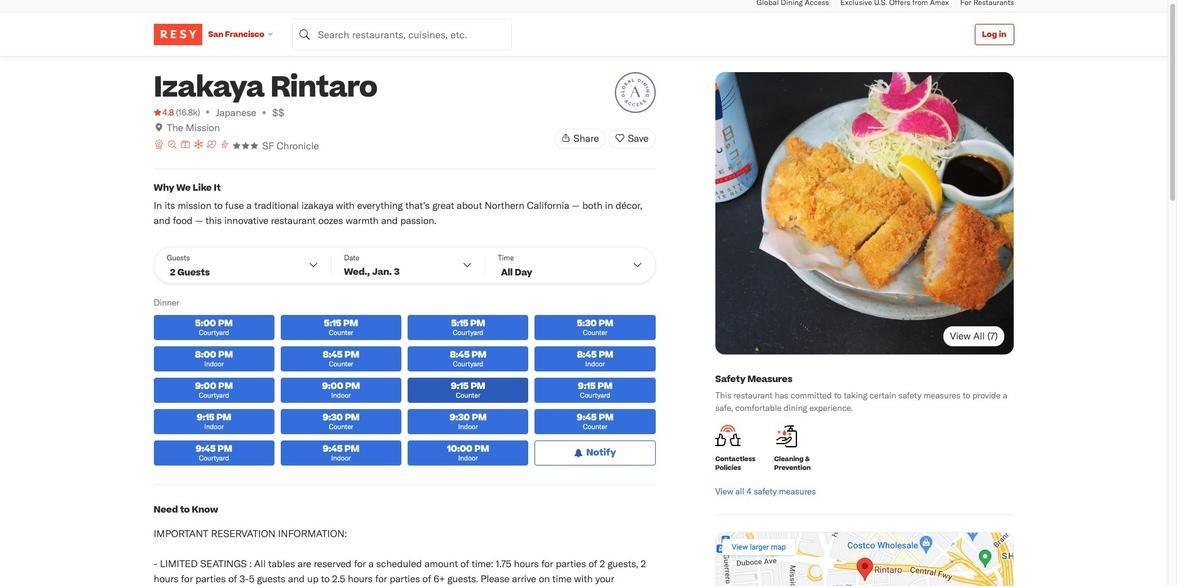 Task type: describe. For each thing, give the bounding box(es) containing it.
4.8 out of 5 stars image
[[154, 106, 174, 119]]

Search restaurants, cuisines, etc. text field
[[292, 19, 512, 50]]



Task type: locate. For each thing, give the bounding box(es) containing it.
(16.8k) reviews element
[[176, 106, 200, 119]]

3.0 out of 3 stars image
[[233, 142, 259, 150]]



Task type: vqa. For each thing, say whether or not it's contained in the screenshot.
4.8 Out Of 5 Stars image on the top of the page
yes



